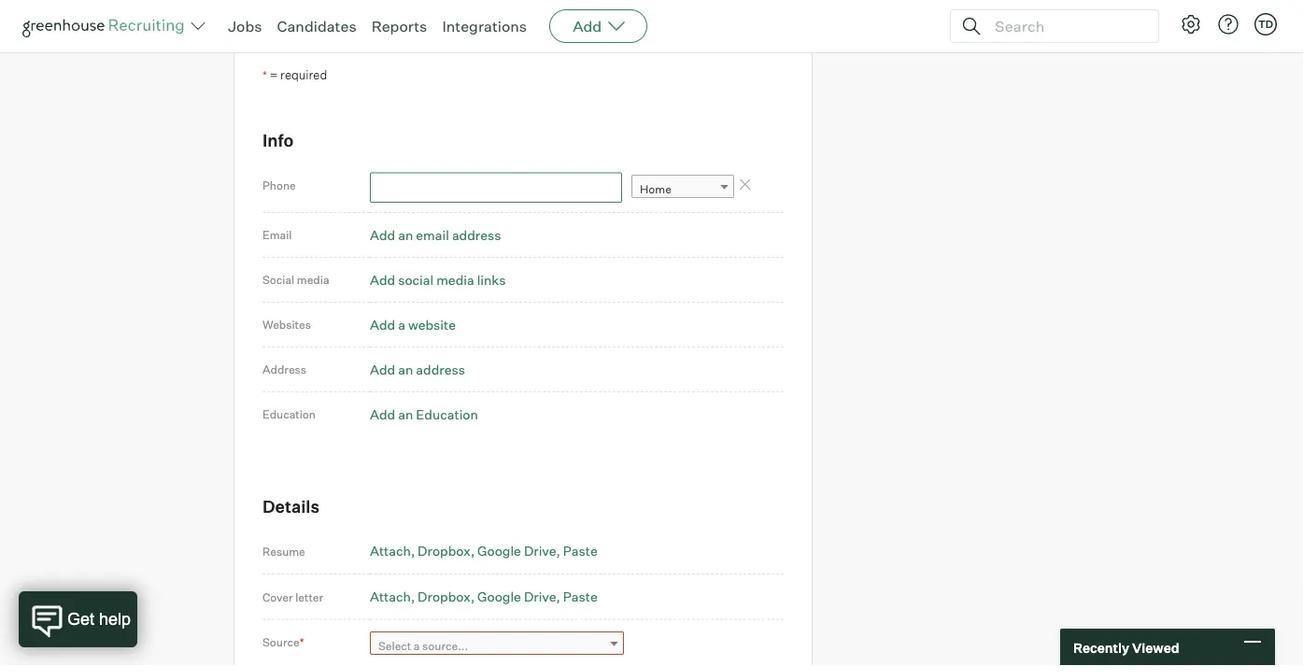 Task type: vqa. For each thing, say whether or not it's contained in the screenshot.
Time in
no



Task type: locate. For each thing, give the bounding box(es) containing it.
resume
[[263, 545, 305, 559]]

1 horizontal spatial a
[[414, 639, 420, 653]]

0 vertical spatial an
[[398, 226, 413, 243]]

* left =
[[263, 68, 267, 82]]

0 vertical spatial drive
[[524, 543, 556, 559]]

websites
[[263, 317, 311, 332]]

1 vertical spatial attach link
[[370, 588, 415, 605]]

1 vertical spatial dropbox link
[[418, 588, 475, 605]]

1 horizontal spatial for
[[384, 32, 396, 43]]

recently
[[1074, 639, 1130, 656]]

2 google from the top
[[478, 588, 521, 605]]

1 vertical spatial an
[[398, 361, 413, 377]]

1 horizontal spatial media
[[437, 271, 474, 288]]

dropbox link for resume
[[418, 543, 475, 559]]

2 drive from the top
[[524, 588, 556, 605]]

1 vertical spatial drive
[[524, 588, 556, 605]]

an
[[398, 226, 413, 243], [398, 361, 413, 377], [398, 406, 413, 422]]

1 vertical spatial address
[[416, 361, 465, 377]]

google for cover letter
[[478, 588, 521, 605]]

0 vertical spatial *
[[263, 68, 267, 82]]

3 an from the top
[[398, 406, 413, 422]]

sign
[[281, 32, 301, 43]]

email
[[263, 228, 292, 242]]

education down address
[[263, 407, 316, 421]]

1 google from the top
[[478, 543, 521, 559]]

1 vertical spatial google drive link
[[478, 588, 560, 605]]

1 dropbox from the top
[[418, 543, 471, 559]]

add for add an education
[[370, 406, 395, 422]]

1 attach dropbox google drive paste from the top
[[370, 543, 598, 559]]

1 drive from the top
[[524, 543, 556, 559]]

address down website at left
[[416, 361, 465, 377]]

1 paste from the top
[[563, 543, 598, 559]]

attach link
[[370, 543, 415, 559], [370, 588, 415, 605]]

2 dropbox from the top
[[418, 588, 471, 605]]

attach
[[370, 543, 411, 559], [370, 588, 411, 605]]

dropbox link
[[418, 543, 475, 559], [418, 588, 475, 605]]

* down letter
[[300, 635, 304, 649]]

education down add an address link
[[416, 406, 478, 422]]

add social media links link
[[370, 271, 506, 288]]

cover letter
[[263, 590, 323, 604]]

dropbox
[[418, 543, 471, 559], [418, 588, 471, 605]]

for left stage
[[384, 32, 396, 43]]

0 vertical spatial dropbox
[[418, 543, 471, 559]]

address right the email
[[452, 226, 501, 243]]

home
[[640, 182, 672, 196]]

1 an from the top
[[398, 226, 413, 243]]

google drive link
[[478, 543, 560, 559], [478, 588, 560, 605]]

2 an from the top
[[398, 361, 413, 377]]

drive for cover letter
[[524, 588, 556, 605]]

add an address
[[370, 361, 465, 377]]

a right select
[[414, 639, 420, 653]]

attach for resume
[[370, 543, 411, 559]]

media right social
[[297, 273, 329, 287]]

0 vertical spatial dropbox link
[[418, 543, 475, 559]]

Search text field
[[990, 13, 1142, 40]]

2 attach dropbox google drive paste from the top
[[370, 588, 598, 605]]

media
[[437, 271, 474, 288], [297, 273, 329, 287]]

1 vertical spatial paste
[[563, 588, 598, 605]]

an for education
[[398, 406, 413, 422]]

email
[[416, 226, 449, 243]]

0 vertical spatial attach
[[370, 543, 411, 559]]

1 attach link from the top
[[370, 543, 415, 559]]

1 vertical spatial paste link
[[563, 588, 598, 605]]

address
[[452, 226, 501, 243], [416, 361, 465, 377]]

jobs link
[[228, 17, 262, 36]]

1 vertical spatial attach
[[370, 588, 411, 605]]

0 vertical spatial paste link
[[563, 543, 598, 559]]

source *
[[263, 635, 304, 649]]

add an education link
[[370, 406, 478, 422]]

0 vertical spatial google
[[478, 543, 521, 559]]

None text field
[[370, 172, 622, 203]]

0 vertical spatial attach link
[[370, 543, 415, 559]]

phone
[[263, 178, 296, 192]]

add a website
[[370, 316, 456, 332]]

candidates link
[[277, 17, 357, 36]]

source...
[[422, 639, 468, 653]]

integrations
[[442, 17, 527, 36]]

an down add an address link
[[398, 406, 413, 422]]

follow prospect sign up for notifications for stage and status changes
[[281, 8, 507, 43]]

attach dropbox google drive paste for resume
[[370, 543, 598, 559]]

td
[[1259, 18, 1274, 30]]

add for add
[[573, 17, 602, 36]]

paste
[[563, 543, 598, 559], [563, 588, 598, 605]]

a
[[398, 316, 405, 332], [414, 639, 420, 653]]

2 google drive link from the top
[[478, 588, 560, 605]]

social
[[263, 273, 295, 287]]

for
[[316, 32, 327, 43], [384, 32, 396, 43]]

1 dropbox link from the top
[[418, 543, 475, 559]]

0 vertical spatial attach dropbox google drive paste
[[370, 543, 598, 559]]

0 vertical spatial a
[[398, 316, 405, 332]]

1 google drive link from the top
[[478, 543, 560, 559]]

recently viewed
[[1074, 639, 1180, 656]]

prospect
[[320, 8, 367, 22]]

1 horizontal spatial *
[[300, 635, 304, 649]]

paste link for resume
[[563, 543, 598, 559]]

candidates
[[277, 17, 357, 36]]

2 vertical spatial an
[[398, 406, 413, 422]]

1 vertical spatial dropbox
[[418, 588, 471, 605]]

2 attach link from the top
[[370, 588, 415, 605]]

a left website at left
[[398, 316, 405, 332]]

2 paste link from the top
[[563, 588, 598, 605]]

2 dropbox link from the top
[[418, 588, 475, 605]]

education
[[416, 406, 478, 422], [263, 407, 316, 421]]

0 vertical spatial google drive link
[[478, 543, 560, 559]]

1 vertical spatial attach dropbox google drive paste
[[370, 588, 598, 605]]

a for add
[[398, 316, 405, 332]]

add
[[573, 17, 602, 36], [370, 226, 395, 243], [370, 271, 395, 288], [370, 316, 395, 332], [370, 361, 395, 377], [370, 406, 395, 422]]

add inside popup button
[[573, 17, 602, 36]]

1 vertical spatial a
[[414, 639, 420, 653]]

0 horizontal spatial media
[[297, 273, 329, 287]]

1 paste link from the top
[[563, 543, 598, 559]]

drive
[[524, 543, 556, 559], [524, 588, 556, 605]]

add for add a website
[[370, 316, 395, 332]]

google for resume
[[478, 543, 521, 559]]

2 attach from the top
[[370, 588, 411, 605]]

0 horizontal spatial a
[[398, 316, 405, 332]]

an down add a website
[[398, 361, 413, 377]]

google
[[478, 543, 521, 559], [478, 588, 521, 605]]

*
[[263, 68, 267, 82], [300, 635, 304, 649]]

0 horizontal spatial *
[[263, 68, 267, 82]]

add an email address link
[[370, 226, 501, 243]]

0 vertical spatial address
[[452, 226, 501, 243]]

an left the email
[[398, 226, 413, 243]]

reports
[[372, 17, 427, 36]]

2 paste from the top
[[563, 588, 598, 605]]

1 attach from the top
[[370, 543, 411, 559]]

add button
[[550, 9, 648, 43]]

website
[[408, 316, 456, 332]]

0 vertical spatial paste
[[563, 543, 598, 559]]

paste link
[[563, 543, 598, 559], [563, 588, 598, 605]]

jobs
[[228, 17, 262, 36]]

changes
[[470, 32, 507, 43]]

media left links
[[437, 271, 474, 288]]

for right up
[[316, 32, 327, 43]]

1 vertical spatial google
[[478, 588, 521, 605]]

0 horizontal spatial for
[[316, 32, 327, 43]]

attach dropbox google drive paste
[[370, 543, 598, 559], [370, 588, 598, 605]]



Task type: describe. For each thing, give the bounding box(es) containing it.
links
[[477, 271, 506, 288]]

select a source... link
[[370, 632, 624, 659]]

follow
[[284, 8, 318, 22]]

select a source...
[[378, 639, 468, 653]]

stage
[[398, 32, 422, 43]]

attach for cover letter
[[370, 588, 411, 605]]

add an address link
[[370, 361, 465, 377]]

home link
[[632, 175, 734, 202]]

an for email
[[398, 226, 413, 243]]

0 horizontal spatial education
[[263, 407, 316, 421]]

address
[[263, 362, 306, 376]]

a for select
[[414, 639, 420, 653]]

1 vertical spatial *
[[300, 635, 304, 649]]

td button
[[1255, 13, 1277, 36]]

add a website link
[[370, 316, 456, 332]]

select
[[378, 639, 411, 653]]

cover
[[263, 590, 293, 604]]

and
[[424, 32, 440, 43]]

attach link for cover letter
[[370, 588, 415, 605]]

greenhouse recruiting image
[[22, 15, 191, 37]]

add an education
[[370, 406, 478, 422]]

an for address
[[398, 361, 413, 377]]

dropbox for resume
[[418, 543, 471, 559]]

info
[[263, 129, 294, 150]]

attach link for resume
[[370, 543, 415, 559]]

add for add social media links
[[370, 271, 395, 288]]

* inside * = required
[[263, 68, 267, 82]]

required
[[280, 67, 327, 82]]

paste for resume
[[563, 543, 598, 559]]

add an email address
[[370, 226, 501, 243]]

drive for resume
[[524, 543, 556, 559]]

notifications
[[329, 32, 382, 43]]

td button
[[1251, 9, 1281, 39]]

1 for from the left
[[316, 32, 327, 43]]

attach dropbox google drive paste for cover letter
[[370, 588, 598, 605]]

add for add an email address
[[370, 226, 395, 243]]

paste link for cover letter
[[563, 588, 598, 605]]

add for add an address
[[370, 361, 395, 377]]

configure image
[[1180, 13, 1203, 36]]

dropbox link for cover letter
[[418, 588, 475, 605]]

2 for from the left
[[384, 32, 396, 43]]

paste for cover letter
[[563, 588, 598, 605]]

details
[[263, 495, 320, 517]]

viewed
[[1132, 639, 1180, 656]]

letter
[[295, 590, 323, 604]]

social
[[398, 271, 434, 288]]

=
[[270, 67, 278, 82]]

reports link
[[372, 17, 427, 36]]

source
[[263, 635, 300, 649]]

status
[[442, 32, 468, 43]]

dropbox for cover letter
[[418, 588, 471, 605]]

social media
[[263, 273, 329, 287]]

up
[[303, 32, 314, 43]]

integrations link
[[442, 17, 527, 36]]

1 horizontal spatial education
[[416, 406, 478, 422]]

add social media links
[[370, 271, 506, 288]]

google drive link for resume
[[478, 543, 560, 559]]

* = required
[[263, 67, 327, 82]]

google drive link for cover letter
[[478, 588, 560, 605]]



